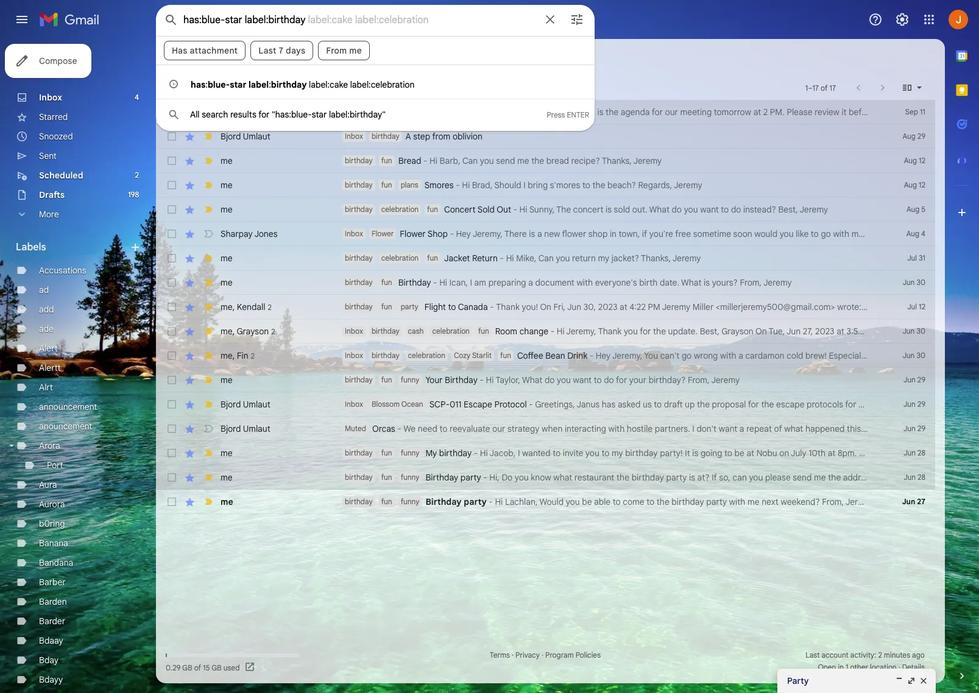 Task type: describe. For each thing, give the bounding box(es) containing it.
banana link
[[39, 538, 68, 549]]

1 horizontal spatial ·
[[542, 651, 544, 660]]

you down coffee bean drink -
[[557, 375, 571, 386]]

party down the if
[[707, 497, 727, 508]]

location
[[870, 663, 897, 672]]

1 sharpay from the left
[[221, 229, 253, 240]]

hi left lachlan,
[[495, 497, 503, 508]]

5
[[922, 205, 926, 214]]

0 horizontal spatial my
[[598, 253, 610, 264]]

you left return
[[556, 253, 570, 264]]

attachment for search refinement toolbar list box
[[190, 45, 238, 56]]

recipe?
[[571, 155, 600, 166]]

1 horizontal spatial what
[[785, 424, 803, 435]]

bdaay link
[[39, 636, 63, 647]]

preparing
[[489, 277, 526, 288]]

1 29 from the top
[[918, 132, 926, 141]]

2 vertical spatial want
[[719, 424, 738, 435]]

ad inside row
[[372, 107, 380, 116]]

1 horizontal spatial my
[[612, 448, 623, 459]]

with down return
[[577, 277, 593, 288]]

bdaay
[[39, 636, 63, 647]]

1 horizontal spatial be
[[735, 448, 745, 459]]

jeremy down address?
[[846, 497, 874, 508]]

jeremy up the 27 on the right bottom of page
[[912, 472, 941, 483]]

brad,
[[472, 180, 493, 191]]

Search mail text field
[[183, 14, 536, 26]]

jeremy right regards,
[[674, 180, 703, 191]]

celebration up cozy in the bottom of the page
[[432, 327, 470, 336]]

"has:blue-
[[272, 109, 312, 120]]

to right us
[[654, 399, 662, 410]]

1 horizontal spatial thanks,
[[641, 253, 671, 264]]

with down can
[[729, 497, 746, 508]]

bjord umlaut for scp-011 escape protocol
[[221, 399, 271, 410]]

birth
[[639, 277, 658, 288]]

need
[[418, 424, 438, 435]]

the up come
[[617, 472, 630, 483]]

umlaut for orcas
[[243, 424, 271, 435]]

more button
[[0, 205, 146, 224]]

2 sharpay from the left
[[892, 229, 924, 240]]

program policies link
[[546, 651, 601, 660]]

know
[[531, 472, 551, 483]]

to right able
[[613, 497, 621, 508]]

0 horizontal spatial next
[[762, 497, 779, 508]]

wrote:
[[838, 302, 862, 313]]

jun for hi, do you know what restaurant the birthday party is at? if so, can you  please send me the address? thanks, jeremy
[[904, 473, 916, 482]]

i right jacob,
[[518, 448, 520, 459]]

blossom
[[372, 400, 400, 409]]

0 vertical spatial star
[[230, 79, 246, 90]]

jeremy,
[[473, 229, 503, 240]]

inbox for scp-011 escape protocol
[[345, 400, 363, 409]]

us
[[643, 399, 652, 410]]

barder
[[39, 616, 65, 627]]

flight
[[425, 302, 446, 313]]

list box containing has
[[157, 69, 594, 121]]

for up this
[[846, 399, 857, 410]]

alrt link
[[39, 382, 53, 393]]

30 for room change -
[[917, 327, 926, 336]]

document
[[535, 277, 575, 288]]

search refinement toolbar list box
[[157, 36, 594, 65]]

hi right wrote:
[[864, 302, 872, 313]]

wanted
[[522, 448, 551, 459]]

to right flight
[[976, 302, 979, 313]]

i left don't
[[693, 424, 695, 435]]

clear search image
[[538, 7, 563, 32]]

of for 1 17 of 17
[[821, 83, 828, 92]]

1 vertical spatial can
[[539, 253, 554, 264]]

2 horizontal spatial at
[[828, 448, 836, 459]]

barder link
[[39, 616, 65, 627]]

drafts
[[39, 190, 65, 201]]

- left the thank
[[490, 302, 494, 313]]

party left hi,
[[461, 472, 481, 483]]

snoozed link
[[39, 131, 73, 142]]

jeremy up proposal at bottom right
[[712, 375, 740, 386]]

barden
[[39, 597, 67, 608]]

1 inside last account activity: 2 minutes ago open in 1 other location · details
[[846, 663, 849, 672]]

hi left taylor,
[[486, 375, 494, 386]]

with left hostile
[[609, 424, 625, 435]]

s'mores
[[550, 180, 580, 191]]

15 row from the top
[[156, 441, 936, 466]]

press enter
[[547, 110, 589, 119]]

from, up scp-011 escape protocol - greetings, janus has asked us to draft up the proposal for the escape  protocols for scp-011 by monday next week.
[[688, 375, 710, 386]]

party left lachlan,
[[464, 497, 487, 508]]

date.
[[660, 277, 680, 288]]

bean
[[546, 350, 565, 361]]

has inside row
[[602, 399, 616, 410]]

a left "safe"
[[928, 302, 933, 313]]

am
[[475, 277, 486, 288]]

, for grayson
[[233, 326, 235, 337]]

sold
[[478, 204, 495, 215]]

search mail image
[[160, 9, 182, 31]]

birthday for birthday party - hi lachlan, would you be able to come to the birthday party with me next  weekend? from, jeremy
[[426, 497, 462, 508]]

1 horizontal spatial at
[[747, 448, 755, 459]]

of inside row
[[774, 424, 782, 435]]

0 horizontal spatial best,
[[779, 204, 798, 215]]

29 for we need to reevaluate our strategy when interacting with hostile partners.  i don't want a repeat of what happened this morning.
[[918, 424, 926, 433]]

bring
[[528, 180, 548, 191]]

announcement
[[39, 402, 97, 413]]

1 vertical spatial star
[[312, 109, 327, 120]]

to right need
[[440, 424, 448, 435]]

to up janus
[[594, 375, 602, 386]]

jun 28 for my birthday - hi jacob, i wanted to invite you to my birthday party! it is going to be at  nobu on july 10th at 8pm. from, jeremy
[[904, 449, 926, 458]]

from, right yours?
[[740, 277, 762, 288]]

funny for my birthday - hi jacob, i wanted to invite you to my birthday party! it is going to be at  nobu on july 10th at 8pm. from, jeremy
[[401, 449, 420, 458]]

- left ican,
[[433, 277, 437, 288]]

jeremy up <millerjeremy500@gmail.com>
[[764, 277, 792, 288]]

in inside row
[[610, 229, 617, 240]]

grayson
[[237, 326, 269, 337]]

hi left brad,
[[462, 180, 470, 191]]

2 : from the left
[[269, 79, 271, 90]]

the left escape
[[761, 399, 774, 410]]

jeremy up like
[[800, 204, 828, 215]]

1 horizontal spatial send
[[793, 472, 812, 483]]

my birthday - hi jacob, i wanted to invite you to my birthday party! it is going to be at  nobu on july 10th at 8pm. from, jeremy
[[426, 448, 911, 459]]

is left at?
[[689, 472, 695, 483]]

at?
[[698, 472, 710, 483]]

this
[[847, 424, 861, 435]]

1 vertical spatial what
[[681, 277, 702, 288]]

soon
[[734, 229, 753, 240]]

regards,
[[638, 180, 672, 191]]

- left press
[[538, 107, 547, 118]]

28 for hi jacob, i wanted to invite you to my birthday party! it is going to be at  nobu on july 10th at 8pm. from, jeremy
[[918, 449, 926, 458]]

· inside last account activity: 2 minutes ago open in 1 other location · details
[[899, 663, 901, 672]]

with right the go
[[833, 229, 850, 240]]

inbox for a step from oblivion
[[345, 132, 363, 141]]

- right the bread at the top
[[424, 155, 428, 166]]

pm
[[648, 302, 661, 313]]

fin
[[237, 350, 248, 361]]

jeremy down morning. at the bottom of page
[[883, 448, 911, 459]]

- up escape on the bottom of page
[[480, 375, 484, 386]]

the left bread
[[532, 155, 544, 166]]

bread
[[398, 155, 421, 166]]

arora
[[39, 441, 60, 452]]

aug for hi brad, should i bring s'mores to the beach? regards, jeremy
[[904, 180, 917, 190]]

14 row from the top
[[156, 417, 936, 441]]

would
[[540, 497, 564, 508]]

aug 12 for smores - hi brad, should i bring s'mores to the beach? regards, jeremy
[[904, 180, 926, 190]]

you left like
[[780, 229, 794, 240]]

0 horizontal spatial ·
[[512, 651, 514, 660]]

sep
[[906, 107, 919, 116]]

celebration left jacket
[[381, 254, 419, 263]]

terms · privacy · program policies
[[490, 651, 601, 660]]

jeremy right pm on the right top
[[662, 302, 691, 313]]

1 gb from the left
[[182, 663, 192, 673]]

have
[[907, 302, 926, 313]]

week.
[[957, 399, 979, 410]]

1 horizontal spatial best,
[[870, 229, 890, 240]]

you right do
[[515, 472, 529, 483]]

198
[[128, 190, 139, 199]]

bjord for scp-011 escape protocol
[[221, 399, 241, 410]]

safe
[[935, 302, 952, 313]]

ican,
[[450, 277, 468, 288]]

is right there
[[529, 229, 535, 240]]

has for the has attachment button
[[297, 53, 313, 64]]

1 17 from the left
[[813, 83, 819, 92]]

is left yours?
[[704, 277, 710, 288]]

on
[[540, 302, 552, 313]]

more
[[39, 209, 59, 220]]

flower for flower shop - hey jeremy, there is a new flower shop in town, if you're free sometime  soon would you like to go with me? best, sharpay
[[400, 229, 426, 240]]

compose button
[[5, 44, 92, 78]]

0 horizontal spatial be
[[582, 497, 592, 508]]

barber
[[39, 577, 66, 588]]

jun 30 for birthday - hi ican, i am preparing a document with everyone's birth date. what is  yours? from, jeremy
[[903, 278, 926, 287]]

jeremy down 'free'
[[673, 253, 701, 264]]

jeremy up regards,
[[634, 155, 662, 166]]

results
[[230, 109, 257, 120]]

you right would
[[566, 497, 580, 508]]

main menu image
[[15, 12, 29, 27]]

come
[[623, 497, 645, 508]]

invite
[[563, 448, 583, 459]]

is left "sold"
[[606, 204, 612, 215]]

sold
[[614, 204, 630, 215]]

0 horizontal spatial at
[[620, 302, 628, 313]]

me inside list box
[[349, 45, 362, 56]]

close image
[[919, 677, 929, 686]]

label:celebration
[[350, 79, 415, 90]]

hi,
[[490, 472, 500, 483]]

2 scp- from the left
[[859, 399, 879, 410]]

28 for hi, do you know what restaurant the birthday party is at? if so, can you  please send me the address? thanks, jeremy
[[918, 473, 926, 482]]

labels
[[16, 241, 46, 254]]

all search results for "has:blue-star label:birthday"
[[190, 109, 386, 120]]

from, right 8pm.
[[859, 448, 881, 459]]

aug for hi sunny, the concert is sold out. what do you want to do instead? best,  jeremy
[[907, 205, 920, 214]]

pop out image
[[907, 677, 917, 686]]

hi left mike,
[[506, 253, 514, 264]]

hi left jacob,
[[480, 448, 488, 459]]

to right 'flight'
[[448, 302, 456, 313]]

jun for hi lachlan, would you be able to come to the birthday party with me next  weekend? from, jeremy
[[903, 497, 916, 506]]

0 vertical spatial 1
[[806, 83, 808, 92]]

a left repeat
[[740, 424, 745, 435]]

to left the go
[[811, 229, 819, 240]]

of for 0.29 gb of 15 gb used
[[194, 663, 201, 673]]

accusations
[[39, 265, 86, 276]]

jun for hi jacob, i wanted to invite you to my birthday party! it is going to be at  nobu on july 10th at 8pm. from, jeremy
[[904, 449, 916, 458]]

to left the invite
[[553, 448, 561, 459]]

bday
[[39, 655, 59, 666]]

the left the beach?
[[593, 180, 606, 191]]

press
[[547, 110, 565, 119]]

for inside list box
[[259, 109, 270, 120]]

enter
[[567, 110, 589, 119]]

- right drink
[[590, 350, 594, 361]]

new
[[544, 229, 560, 240]]

draft
[[664, 399, 683, 410]]

repeat
[[747, 424, 772, 435]]

jacket return - hi mike, can you return my jacket? thanks, jeremy
[[444, 253, 701, 264]]

3 row from the top
[[156, 149, 936, 173]]

celebration down plans
[[381, 205, 419, 214]]

lachlan,
[[505, 497, 538, 508]]

- left 'we'
[[398, 424, 402, 435]]

jul for hi mike, can you return my jacket? thanks, jeremy
[[908, 254, 917, 263]]

30 for coffee bean drink -
[[917, 351, 926, 360]]

has attachment button
[[289, 49, 371, 68]]

12 for hi brad, should i bring s'mores to the beach? regards, jeremy
[[919, 180, 926, 190]]

muted
[[345, 424, 366, 433]]

you right the invite
[[586, 448, 600, 459]]

aug for hey jeremy, there is a new flower shop in town, if you're free sometime  soon would you like to go with me? best, sharpay
[[907, 229, 920, 238]]

to up restaurant
[[602, 448, 610, 459]]

step
[[413, 131, 430, 142]]

from, right weekend?
[[822, 497, 844, 508]]

7 row from the top
[[156, 246, 936, 271]]

you up brad,
[[480, 155, 494, 166]]

jun 28 for birthday party - hi, do you know what restaurant the birthday party is at? if so, can you  please send me the address? thanks, jeremy
[[904, 473, 926, 482]]

jun for we need to reevaluate our strategy when interacting with hostile partners.  i don't want a repeat of what happened this morning.
[[904, 424, 916, 433]]

aug 29
[[903, 132, 926, 141]]

announcement link
[[39, 402, 97, 413]]

30,
[[584, 302, 596, 313]]

me , fin 2
[[221, 350, 255, 361]]

10th
[[809, 448, 826, 459]]

gmail image
[[39, 7, 105, 32]]

do up greetings,
[[545, 375, 555, 386]]

12 row from the top
[[156, 368, 936, 393]]

30 for birthday - hi ican, i am preparing a document with everyone's birth date. what is  yours? from, jeremy
[[917, 278, 926, 287]]

i left am
[[470, 277, 472, 288]]

- right protocol
[[529, 399, 533, 410]]

aug 5
[[907, 205, 926, 214]]

to right s'mores
[[583, 180, 591, 191]]

support image
[[869, 12, 883, 27]]

advanced search options image
[[565, 7, 589, 32]]

do left your
[[604, 375, 614, 386]]

2 011 from the left
[[879, 399, 891, 410]]

- right smores
[[456, 180, 460, 191]]

aug down the sep
[[903, 132, 916, 141]]

inbox inside labels navigation
[[39, 92, 62, 103]]



Task type: vqa. For each thing, say whether or not it's contained in the screenshot.
Need a fast car? - up a meeting ? I want to see the car in person. On Wed, Jun 21, 2023 at 9:46  AM Christina Overa wrote: > Sure thing! It's
no



Task type: locate. For each thing, give the bounding box(es) containing it.
0.29
[[166, 663, 181, 673]]

for
[[259, 109, 270, 120], [616, 375, 627, 386], [748, 399, 759, 410], [846, 399, 857, 410]]

12
[[919, 156, 926, 165], [919, 180, 926, 190], [919, 302, 926, 311]]

aug for hi barb, can you send me the bread recipe? thanks, jeremy
[[904, 156, 917, 165]]

0 vertical spatial 12
[[919, 156, 926, 165]]

11 row from the top
[[156, 344, 936, 368]]

1 horizontal spatial of
[[774, 424, 782, 435]]

0 horizontal spatial last
[[259, 45, 277, 56]]

13 row from the top
[[156, 393, 979, 417]]

jun 29 for morning.
[[904, 424, 926, 433]]

last for last 7 days
[[259, 45, 277, 56]]

port
[[47, 460, 63, 471]]

None checkbox
[[166, 130, 178, 143], [166, 252, 178, 265], [166, 277, 178, 289], [166, 399, 178, 411], [166, 423, 178, 435], [166, 130, 178, 143], [166, 252, 178, 265], [166, 277, 178, 289], [166, 399, 178, 411], [166, 423, 178, 435]]

0 horizontal spatial has
[[172, 45, 188, 56]]

gb
[[182, 663, 192, 673], [212, 663, 222, 673]]

able
[[594, 497, 611, 508]]

-
[[538, 107, 547, 118], [424, 155, 428, 166], [456, 180, 460, 191], [514, 204, 517, 215], [450, 229, 454, 240], [500, 253, 504, 264], [433, 277, 437, 288], [490, 302, 494, 313], [551, 326, 555, 337], [590, 350, 594, 361], [480, 375, 484, 386], [529, 399, 533, 410], [398, 424, 402, 435], [474, 448, 478, 459], [484, 472, 487, 483], [489, 497, 493, 508]]

jun 28 up jun 27
[[904, 473, 926, 482]]

0 horizontal spatial in
[[610, 229, 617, 240]]

1 vertical spatial jun 28
[[904, 473, 926, 482]]

0 vertical spatial want
[[700, 204, 719, 215]]

1 vertical spatial want
[[573, 375, 592, 386]]

0 vertical spatial thanks,
[[602, 155, 632, 166]]

0 vertical spatial 30
[[917, 278, 926, 287]]

3 jun 30 from the top
[[903, 351, 926, 360]]

fri,
[[554, 302, 566, 313]]

jul
[[908, 254, 917, 263], [908, 302, 917, 311]]

6 row from the top
[[156, 222, 936, 246]]

0 vertical spatial what
[[785, 424, 803, 435]]

attachment inside search refinement toolbar list box
[[190, 45, 238, 56]]

29 down 11
[[918, 132, 926, 141]]

1 horizontal spatial sharpay
[[892, 229, 924, 240]]

aug 12 down aug 29 on the top of the page
[[904, 156, 926, 165]]

bjord for a step from oblivion
[[221, 131, 241, 142]]

0 horizontal spatial has
[[191, 79, 206, 90]]

jun 30 for coffee bean drink -
[[903, 351, 926, 360]]

0 vertical spatial jul
[[908, 254, 917, 263]]

29 for greetings, janus has asked us to draft up the proposal for the escape  protocols for scp-011 by monday next week.
[[918, 400, 926, 409]]

2 horizontal spatial thanks,
[[881, 472, 911, 483]]

2 vertical spatial 30
[[917, 351, 926, 360]]

2 vertical spatial bjord umlaut
[[221, 424, 271, 435]]

inbox for flower shop
[[345, 229, 363, 238]]

1 : from the left
[[206, 79, 208, 90]]

3 funny from the top
[[401, 473, 420, 482]]

settings image
[[895, 12, 910, 27]]

0 vertical spatial next
[[938, 399, 955, 410]]

escape
[[777, 399, 805, 410]]

thanks, up jun 27
[[881, 472, 911, 483]]

2 right fin on the left bottom of page
[[251, 351, 255, 361]]

has left blue- on the top of the page
[[191, 79, 206, 90]]

- right change
[[551, 326, 555, 337]]

smores
[[425, 180, 454, 191]]

last account activity: 2 minutes ago open in 1 other location · details
[[806, 651, 925, 672]]

labels heading
[[16, 241, 129, 254]]

address?
[[843, 472, 879, 483]]

3 bjord umlaut from the top
[[221, 424, 271, 435]]

has attachment for search refinement toolbar list box
[[172, 45, 238, 56]]

funny for birthday party - hi, do you know what restaurant the birthday party is at? if so, can you  please send me the address? thanks, jeremy
[[401, 473, 420, 482]]

1 horizontal spatial :
[[269, 79, 271, 90]]

29 for hi taylor, what do you want to do for your birthday? from, jeremy
[[918, 375, 926, 385]]

jun 29 for monday
[[904, 400, 926, 409]]

sometime
[[693, 229, 731, 240]]

12 for hi barb, can you send me the bread recipe? thanks, jeremy
[[919, 156, 926, 165]]

1 horizontal spatial star
[[312, 109, 327, 120]]

1 jul from the top
[[908, 254, 917, 263]]

list box
[[157, 69, 594, 121]]

1 vertical spatial best,
[[870, 229, 890, 240]]

2 gb from the left
[[212, 663, 222, 673]]

birthday for birthday party - hi, do you know what restaurant the birthday party is at? if so, can you  please send me the address? thanks, jeremy
[[426, 472, 458, 483]]

at left nobu
[[747, 448, 755, 459]]

can
[[463, 155, 478, 166], [539, 253, 554, 264]]

hostile
[[627, 424, 653, 435]]

1 horizontal spatial flower
[[400, 229, 426, 240]]

celebration up the your
[[408, 351, 446, 360]]

you right can
[[749, 472, 763, 483]]

days
[[286, 45, 306, 56]]

· right privacy
[[542, 651, 544, 660]]

bread
[[547, 155, 569, 166]]

2 inside me , kendall 2
[[268, 303, 272, 312]]

1 horizontal spatial 17
[[830, 83, 836, 92]]

has attachment for the has attachment button
[[297, 53, 363, 64]]

11
[[920, 107, 926, 116]]

row up bread
[[156, 100, 936, 124]]

29 down monday
[[918, 424, 926, 433]]

inbox for room change
[[345, 327, 363, 336]]

1 bjord umlaut from the top
[[221, 131, 271, 142]]

011
[[450, 399, 462, 410], [879, 399, 891, 410]]

when
[[542, 424, 563, 435]]

1 horizontal spatial what
[[649, 204, 670, 215]]

alrt
[[39, 382, 53, 393]]

1 funny from the top
[[401, 375, 420, 385]]

8pm.
[[838, 448, 857, 459]]

has for search refinement toolbar list box
[[172, 45, 188, 56]]

jun for hi taylor, what do you want to do for your birthday? from, jeremy
[[904, 375, 916, 385]]

3 30 from the top
[[917, 351, 926, 360]]

1 , from the top
[[233, 301, 235, 312]]

0 horizontal spatial 17
[[813, 83, 819, 92]]

row down on
[[156, 319, 936, 344]]

0 horizontal spatial star
[[230, 79, 246, 90]]

1 horizontal spatial 011
[[879, 399, 891, 410]]

a right preparing
[[529, 277, 533, 288]]

from,
[[740, 277, 762, 288], [688, 375, 710, 386], [859, 448, 881, 459], [822, 497, 844, 508]]

2 bjord umlaut from the top
[[221, 399, 271, 410]]

want up sometime at the right top
[[700, 204, 719, 215]]

refresh image
[[202, 82, 215, 94]]

- left hi,
[[484, 472, 487, 483]]

my right return
[[598, 253, 610, 264]]

party down party!
[[666, 472, 687, 483]]

0 horizontal spatial send
[[496, 155, 515, 166]]

row down press
[[156, 124, 936, 149]]

privacy
[[516, 651, 540, 660]]

next
[[938, 399, 955, 410], [762, 497, 779, 508]]

4
[[135, 93, 139, 102], [922, 229, 926, 238]]

snoozed
[[39, 131, 73, 142]]

2 for kendall
[[268, 303, 272, 312]]

9 row from the top
[[156, 295, 979, 319]]

0 vertical spatial has
[[191, 79, 206, 90]]

flower for flower
[[372, 229, 394, 238]]

1 horizontal spatial ad
[[372, 107, 380, 116]]

28 up the 27 on the right bottom of page
[[918, 473, 926, 482]]

1 horizontal spatial scp-
[[859, 399, 879, 410]]

a
[[406, 131, 411, 142]]

bjord umlaut for a step from oblivion
[[221, 131, 271, 142]]

None search field
[[156, 5, 595, 131]]

0 horizontal spatial ad
[[39, 285, 49, 296]]

1 row from the top
[[156, 100, 936, 124]]

1 vertical spatial ,
[[233, 326, 235, 337]]

1 vertical spatial bjord umlaut
[[221, 399, 271, 410]]

1 vertical spatial be
[[582, 497, 592, 508]]

ad up the add
[[39, 285, 49, 296]]

1 horizontal spatial next
[[938, 399, 955, 410]]

0 horizontal spatial 4
[[135, 93, 139, 102]]

1 vertical spatial jun 30
[[903, 327, 926, 336]]

2 vertical spatial bjord
[[221, 424, 241, 435]]

0 vertical spatial 4
[[135, 93, 139, 102]]

0 horizontal spatial of
[[194, 663, 201, 673]]

3 jun 29 from the top
[[904, 424, 926, 433]]

, for fin
[[233, 350, 235, 361]]

should
[[495, 180, 521, 191]]

follow link to manage storage image
[[245, 662, 257, 674]]

- left hey
[[450, 229, 454, 240]]

last left 7 at the top left of page
[[259, 45, 277, 56]]

for right the "results"
[[259, 109, 270, 120]]

, left fin on the left bottom of page
[[233, 350, 235, 361]]

open
[[818, 663, 836, 672]]

2 vertical spatial thanks,
[[881, 472, 911, 483]]

main content
[[156, 39, 979, 684]]

hi left barb,
[[430, 155, 438, 166]]

1 vertical spatial 28
[[918, 473, 926, 482]]

1 vertical spatial send
[[793, 472, 812, 483]]

1 jun 28 from the top
[[904, 449, 926, 458]]

thank
[[496, 302, 520, 313]]

in right shop
[[610, 229, 617, 240]]

2 jun 28 from the top
[[904, 473, 926, 482]]

None checkbox
[[166, 155, 178, 167], [166, 179, 178, 191], [166, 204, 178, 216], [166, 228, 178, 240], [166, 301, 178, 313], [166, 325, 178, 338], [166, 350, 178, 362], [166, 374, 178, 386], [166, 447, 178, 460], [166, 472, 178, 484], [166, 496, 178, 508], [166, 155, 178, 167], [166, 179, 178, 191], [166, 204, 178, 216], [166, 228, 178, 240], [166, 301, 178, 313], [166, 325, 178, 338], [166, 350, 178, 362], [166, 374, 178, 386], [166, 447, 178, 460], [166, 472, 178, 484], [166, 496, 178, 508]]

scheduled
[[39, 170, 83, 181]]

0 horizontal spatial scp-
[[429, 399, 450, 410]]

jun 28 down monday
[[904, 449, 926, 458]]

do left the instead?
[[731, 204, 741, 215]]

return
[[472, 253, 498, 264]]

jacket
[[444, 253, 470, 264]]

out
[[497, 204, 511, 215]]

for right proposal at bottom right
[[748, 399, 759, 410]]

2 17 from the left
[[830, 83, 836, 92]]

row
[[156, 100, 936, 124], [156, 124, 936, 149], [156, 149, 936, 173], [156, 173, 936, 197], [156, 197, 936, 222], [156, 222, 936, 246], [156, 246, 936, 271], [156, 271, 936, 295], [156, 295, 979, 319], [156, 319, 936, 344], [156, 344, 936, 368], [156, 368, 936, 393], [156, 393, 979, 417], [156, 417, 936, 441], [156, 441, 936, 466], [156, 466, 941, 490], [156, 490, 936, 514]]

attachment up blue- on the top of the page
[[190, 45, 238, 56]]

kendall,
[[874, 302, 904, 313]]

1 vertical spatial has
[[602, 399, 616, 410]]

has attachment inside search refinement toolbar list box
[[172, 45, 238, 56]]

next left week.
[[938, 399, 955, 410]]

aug down aug 5
[[907, 229, 920, 238]]

2 vertical spatial what
[[522, 375, 543, 386]]

8 row from the top
[[156, 271, 936, 295]]

monday
[[904, 399, 935, 410]]

bdayy link
[[39, 675, 63, 686]]

last inside last account activity: 2 minutes ago open in 1 other location · details
[[806, 651, 820, 660]]

row down know
[[156, 490, 936, 514]]

0 vertical spatial bjord
[[221, 131, 241, 142]]

1 vertical spatial 30
[[917, 327, 926, 336]]

2 inside last account activity: 2 minutes ago open in 1 other location · details
[[879, 651, 882, 660]]

funny
[[401, 375, 420, 385], [401, 449, 420, 458], [401, 473, 420, 482], [401, 497, 420, 506]]

has attachment inside button
[[297, 53, 363, 64]]

flower
[[562, 229, 586, 240]]

row up on
[[156, 271, 936, 295]]

umlaut for a step from oblivion
[[243, 131, 271, 142]]

attachment for the has attachment button
[[315, 53, 363, 64]]

2 horizontal spatial ·
[[899, 663, 901, 672]]

0 horizontal spatial can
[[463, 155, 478, 166]]

row down new
[[156, 246, 936, 271]]

1 vertical spatial what
[[554, 472, 572, 483]]

umlaut for scp-011 escape protocol
[[243, 399, 271, 410]]

kendall
[[237, 301, 265, 312]]

jun 27
[[903, 497, 926, 506]]

we
[[404, 424, 416, 435]]

1 scp- from the left
[[429, 399, 450, 410]]

alert
[[39, 343, 58, 354]]

coffee
[[517, 350, 543, 361]]

row down change
[[156, 344, 936, 368]]

you up 'free'
[[684, 204, 698, 215]]

a step from oblivion
[[406, 131, 483, 142]]

labels navigation
[[0, 39, 156, 694]]

1 vertical spatial last
[[806, 651, 820, 660]]

funny for your birthday - hi taylor, what do you want to do for your birthday? from, jeremy
[[401, 375, 420, 385]]

inbox for -
[[345, 107, 363, 116]]

july
[[791, 448, 807, 459]]

2 jun 30 from the top
[[903, 327, 926, 336]]

0 horizontal spatial flower
[[372, 229, 394, 238]]

1 vertical spatial 12
[[919, 180, 926, 190]]

4 inside labels navigation
[[135, 93, 139, 102]]

0 vertical spatial ad
[[372, 107, 380, 116]]

0 horizontal spatial attachment
[[190, 45, 238, 56]]

1 horizontal spatial in
[[838, 663, 844, 672]]

0 horizontal spatial what
[[522, 375, 543, 386]]

jun 29 down monday
[[904, 424, 926, 433]]

2 horizontal spatial what
[[681, 277, 702, 288]]

bjord for orcas
[[221, 424, 241, 435]]

has left "asked"
[[602, 399, 616, 410]]

hi left sunny,
[[520, 204, 528, 215]]

1 bjord from the top
[[221, 131, 241, 142]]

last up the open
[[806, 651, 820, 660]]

by
[[893, 399, 902, 410]]

, for kendall
[[233, 301, 235, 312]]

2 horizontal spatial of
[[821, 83, 828, 92]]

bjord umlaut for orcas
[[221, 424, 271, 435]]

4 29 from the top
[[918, 424, 926, 433]]

0 horizontal spatial 011
[[450, 399, 462, 410]]

jun for hi ican, i am preparing a document with everyone's birth date. what is  yours? from, jeremy
[[903, 278, 915, 287]]

you're
[[650, 229, 673, 240]]

what right out.
[[649, 204, 670, 215]]

0 vertical spatial last
[[259, 45, 277, 56]]

1 horizontal spatial has attachment
[[297, 53, 363, 64]]

at left 4:22
[[620, 302, 628, 313]]

do up 'free'
[[672, 204, 682, 215]]

2 bjord from the top
[[221, 399, 241, 410]]

1 jun 29 from the top
[[904, 375, 926, 385]]

0 vertical spatial aug 12
[[904, 156, 926, 165]]

hi left ican,
[[440, 277, 447, 288]]

10 row from the top
[[156, 319, 936, 344]]

of
[[821, 83, 828, 92], [774, 424, 782, 435], [194, 663, 201, 673]]

there
[[505, 229, 527, 240]]

ad down label:celebration
[[372, 107, 380, 116]]

has attachment
[[172, 45, 238, 56], [297, 53, 363, 64]]

3 bjord from the top
[[221, 424, 241, 435]]

0 vertical spatial 28
[[918, 449, 926, 458]]

2 vertical spatial 12
[[919, 302, 926, 311]]

important because you marked it as important. switch
[[202, 106, 215, 118]]

2 for fin
[[251, 351, 255, 361]]

what right taylor,
[[522, 375, 543, 386]]

4 inside row
[[922, 229, 926, 238]]

scp- up morning. at the bottom of page
[[859, 399, 879, 410]]

attachment
[[190, 45, 238, 56], [315, 53, 363, 64]]

nobu
[[757, 448, 778, 459]]

has inside list box
[[191, 79, 206, 90]]

2 , from the top
[[233, 326, 235, 337]]

thanks, down you're
[[641, 253, 671, 264]]

jun for greetings, janus has asked us to draft up the proposal for the escape  protocols for scp-011 by monday next week.
[[904, 400, 916, 409]]

attachment inside button
[[315, 53, 363, 64]]

1 30 from the top
[[917, 278, 926, 287]]

0 vertical spatial be
[[735, 448, 745, 459]]

2 umlaut from the top
[[243, 399, 271, 410]]

1 vertical spatial aug 12
[[904, 180, 926, 190]]

add
[[39, 304, 54, 315]]

a
[[538, 229, 542, 240], [529, 277, 533, 288], [928, 302, 933, 313], [740, 424, 745, 435]]

2 30 from the top
[[917, 327, 926, 336]]

- down hi,
[[489, 497, 493, 508]]

be up can
[[735, 448, 745, 459]]

0 vertical spatial what
[[649, 204, 670, 215]]

3 29 from the top
[[918, 400, 926, 409]]

0.29 gb of 15 gb used
[[166, 663, 240, 673]]

sharpay up the jul 31
[[892, 229, 924, 240]]

2 for grayson
[[271, 327, 275, 336]]

17 row from the top
[[156, 490, 936, 514]]

1 vertical spatial 4
[[922, 229, 926, 238]]

12 for thank you! on fri, jun 30, 2023 at 4:22 pm jeremy miller  <millerjeremy500@gmail.com> wrote: hi kendall, have a safe flight to
[[919, 302, 926, 311]]

jun 29 up monday
[[904, 375, 926, 385]]

1 horizontal spatial has
[[602, 399, 616, 410]]

concert
[[573, 204, 604, 215]]

row up when at the bottom
[[156, 393, 979, 417]]

1 12 from the top
[[919, 156, 926, 165]]

1 vertical spatial in
[[838, 663, 844, 672]]

, left grayson
[[233, 326, 235, 337]]

jun 30 for room change -
[[903, 327, 926, 336]]

2 inside labels navigation
[[135, 171, 139, 180]]

morning.
[[864, 424, 898, 435]]

1 horizontal spatial has
[[297, 53, 313, 64]]

4 row from the top
[[156, 173, 936, 197]]

- right the return
[[500, 253, 504, 264]]

be left able
[[582, 497, 592, 508]]

0 vertical spatial bjord umlaut
[[221, 131, 271, 142]]

inbox for coffee bean drink
[[345, 351, 363, 360]]

toggle split pane mode image
[[901, 82, 914, 94]]

footer
[[156, 650, 936, 674]]

aurora
[[39, 499, 65, 510]]

scp-011 escape protocol - greetings, janus has asked us to draft up the proposal for the escape  protocols for scp-011 by monday next week.
[[429, 399, 979, 410]]

what down escape
[[785, 424, 803, 435]]

jul 31
[[908, 254, 926, 263]]

the right up
[[697, 399, 710, 410]]

1 aug 12 from the top
[[904, 156, 926, 165]]

29 right by
[[918, 400, 926, 409]]

3 12 from the top
[[919, 302, 926, 311]]

3 umlaut from the top
[[243, 424, 271, 435]]

0 vertical spatial jun 28
[[904, 449, 926, 458]]

1 umlaut from the top
[[243, 131, 271, 142]]

0 horizontal spatial gb
[[182, 663, 192, 673]]

16 row from the top
[[156, 466, 941, 490]]

row containing mateo roberts
[[156, 100, 936, 124]]

footer inside main content
[[156, 650, 936, 674]]

- down the reevaluate
[[474, 448, 478, 459]]

it
[[685, 448, 690, 459]]

0 vertical spatial jun 29
[[904, 375, 926, 385]]

footer containing terms
[[156, 650, 936, 674]]

your
[[629, 375, 647, 386]]

2023
[[598, 302, 618, 313]]

5 row from the top
[[156, 197, 936, 222]]

me , grayson 2
[[221, 326, 275, 337]]

want right don't
[[719, 424, 738, 435]]

0 horizontal spatial sharpay
[[221, 229, 253, 240]]

2 12 from the top
[[919, 180, 926, 190]]

0 horizontal spatial thanks,
[[602, 155, 632, 166]]

coffee bean drink -
[[517, 350, 596, 361]]

terms link
[[490, 651, 510, 660]]

0 vertical spatial in
[[610, 229, 617, 240]]

2 inside me , grayson 2
[[271, 327, 275, 336]]

has inside search refinement toolbar list box
[[172, 45, 188, 56]]

ade link
[[39, 324, 54, 335]]

0 vertical spatial jun 30
[[903, 278, 926, 287]]

aug 12 for bread - hi barb, can you send me the bread recipe? thanks, jeremy
[[904, 156, 926, 165]]

1 011 from the left
[[450, 399, 462, 410]]

partners.
[[655, 424, 690, 435]]

3 , from the top
[[233, 350, 235, 361]]

be
[[735, 448, 745, 459], [582, 497, 592, 508]]

a left new
[[538, 229, 542, 240]]

concert
[[444, 204, 476, 215]]

birthday
[[271, 79, 307, 90], [372, 132, 400, 141], [345, 156, 373, 165], [345, 180, 373, 190], [345, 205, 373, 214], [345, 254, 373, 263], [345, 278, 373, 287], [345, 302, 373, 311], [372, 327, 400, 336], [372, 351, 400, 360], [345, 375, 373, 385], [439, 448, 472, 459], [625, 448, 658, 459], [345, 449, 373, 458], [632, 472, 664, 483], [345, 473, 373, 482], [672, 497, 704, 508], [345, 497, 373, 506]]

is right it
[[693, 448, 699, 459]]

at right 10th at the right of page
[[828, 448, 836, 459]]

has attachment up label:cake
[[297, 53, 363, 64]]

last for last account activity: 2 minutes ago open in 1 other location · details
[[806, 651, 820, 660]]

jul left 31
[[908, 254, 917, 263]]

thanks, up the beach?
[[602, 155, 632, 166]]

1 horizontal spatial gb
[[212, 663, 222, 673]]

in inside last account activity: 2 minutes ago open in 1 other location · details
[[838, 663, 844, 672]]

1 vertical spatial 1
[[846, 663, 849, 672]]

, left kendall
[[233, 301, 235, 312]]

town,
[[619, 229, 640, 240]]

0 vertical spatial send
[[496, 155, 515, 166]]

out.
[[633, 204, 648, 215]]

reevaluate
[[450, 424, 490, 435]]

4 funny from the top
[[401, 497, 420, 506]]

birthday for birthday - hi ican, i am preparing a document with everyone's birth date. what is  yours? from, jeremy
[[398, 277, 431, 288]]

2 vertical spatial of
[[194, 663, 201, 673]]

ad inside labels navigation
[[39, 285, 49, 296]]

jul for thank you! on fri, jun 30, 2023 at 4:22 pm jeremy miller  <millerjeremy500@gmail.com> wrote: hi kendall, have a safe flight to
[[908, 302, 917, 311]]

send
[[496, 155, 515, 166], [793, 472, 812, 483]]

2 aug 12 from the top
[[904, 180, 926, 190]]

tab list
[[945, 39, 979, 650]]

2 inside the me , fin 2
[[251, 351, 255, 361]]

the right come
[[657, 497, 670, 508]]

want
[[700, 204, 719, 215], [573, 375, 592, 386], [719, 424, 738, 435]]

none search field containing has attachment
[[156, 5, 595, 131]]

row containing sharpay jones
[[156, 222, 936, 246]]

send right please
[[793, 472, 812, 483]]

is
[[606, 204, 612, 215], [529, 229, 535, 240], [704, 277, 710, 288], [693, 448, 699, 459], [689, 472, 695, 483]]

1 28 from the top
[[918, 449, 926, 458]]

2 row from the top
[[156, 124, 936, 149]]

party up cash
[[401, 302, 419, 311]]

1 vertical spatial next
[[762, 497, 779, 508]]

row up greetings,
[[156, 368, 936, 393]]

1 horizontal spatial attachment
[[315, 53, 363, 64]]

1 vertical spatial of
[[774, 424, 782, 435]]

0 horizontal spatial 1
[[806, 83, 808, 92]]

funny for birthday party - hi lachlan, would you be able to come to the birthday party with me next  weekend? from, jeremy
[[401, 497, 420, 506]]

0 vertical spatial can
[[463, 155, 478, 166]]

1 horizontal spatial can
[[539, 253, 554, 264]]

blue-
[[208, 79, 230, 90]]

2 jul from the top
[[908, 302, 917, 311]]

· down minutes on the bottom right of page
[[899, 663, 901, 672]]

1 jun 30 from the top
[[903, 278, 926, 287]]

minimize image
[[895, 677, 904, 686]]

main content containing has attachment
[[156, 39, 979, 684]]

2 right grayson
[[271, 327, 275, 336]]

if
[[712, 472, 717, 483]]

smores - hi brad, should i bring s'mores to the beach? regards, jeremy
[[425, 180, 703, 191]]

- right out
[[514, 204, 517, 215]]

2 jun 29 from the top
[[904, 400, 926, 409]]

last inside search refinement toolbar list box
[[259, 45, 277, 56]]

to up sometime at the right top
[[721, 204, 729, 215]]

the left address?
[[828, 472, 841, 483]]

plans
[[401, 180, 419, 190]]

for left your
[[616, 375, 627, 386]]

to right come
[[647, 497, 655, 508]]

compose
[[39, 55, 77, 66]]

2 funny from the top
[[401, 449, 420, 458]]

aura link
[[39, 480, 57, 491]]

2 29 from the top
[[918, 375, 926, 385]]

has inside button
[[297, 53, 313, 64]]

2 28 from the top
[[918, 473, 926, 482]]



